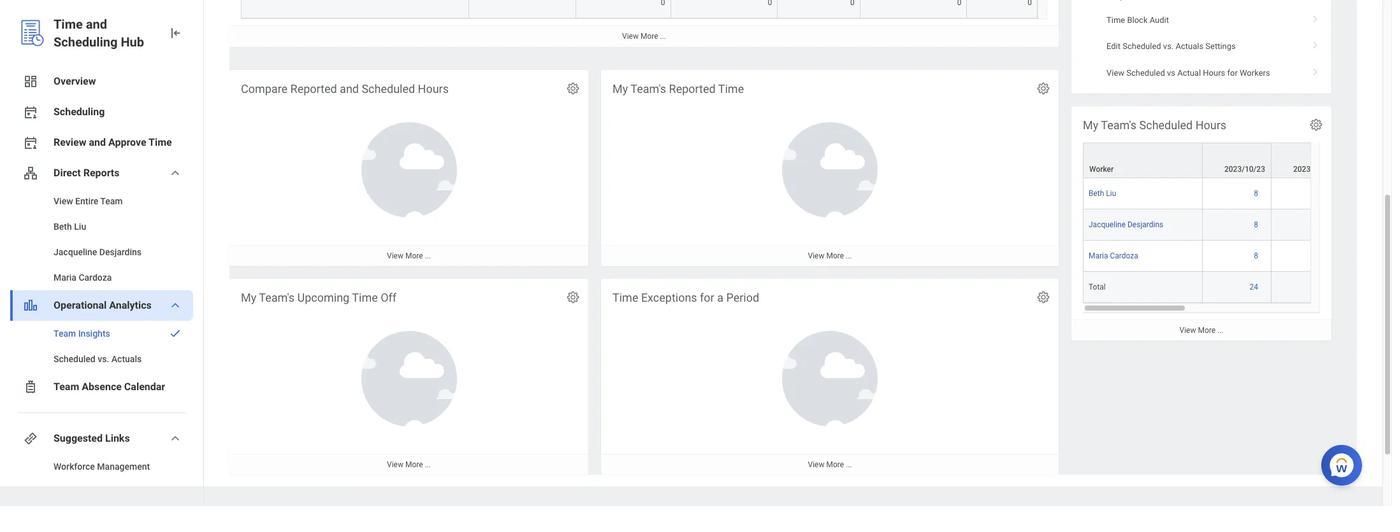 Task type: locate. For each thing, give the bounding box(es) containing it.
0 vertical spatial team
[[100, 196, 123, 207]]

row containing jacqueline desjardins
[[1083, 210, 1393, 241]]

more inside my team's time element
[[641, 32, 658, 41]]

2 vertical spatial my
[[241, 291, 256, 305]]

row
[[241, 0, 1038, 19], [1083, 143, 1393, 179], [1083, 179, 1393, 210], [1083, 210, 1393, 241], [1083, 241, 1393, 272], [1083, 272, 1393, 304]]

0 vertical spatial team's
[[631, 82, 666, 96]]

reported
[[290, 82, 337, 96], [669, 82, 716, 96]]

scheduled vs. actuals
[[54, 355, 142, 365]]

beth liu down worker
[[1089, 189, 1117, 198]]

view for time exceptions for a period view more ... link
[[808, 461, 825, 470]]

3 2023/10/24 image from the top
[[1277, 251, 1335, 262]]

24
[[1250, 283, 1259, 292]]

desjardins
[[1128, 221, 1164, 230], [99, 247, 142, 258]]

scheduled
[[1123, 42, 1162, 51], [1127, 68, 1165, 78], [362, 82, 415, 96], [1140, 119, 1193, 132], [54, 355, 95, 365]]

2023/10/23
[[1225, 165, 1266, 174]]

team absence calendar link
[[10, 372, 193, 403]]

8
[[1254, 189, 1259, 198], [1254, 221, 1259, 230], [1254, 252, 1259, 261]]

maria cardoza up operational
[[54, 273, 112, 283]]

my
[[613, 82, 628, 96], [1083, 119, 1099, 132], [241, 291, 256, 305]]

vs.
[[1164, 42, 1174, 51], [98, 355, 109, 365]]

0 horizontal spatial for
[[700, 291, 715, 305]]

1 horizontal spatial beth
[[1089, 189, 1105, 198]]

and inside review and approve time link
[[89, 136, 106, 149]]

view more ... link for compare reported and scheduled hours
[[230, 246, 589, 267]]

view inside the my team's reported time "element"
[[808, 252, 825, 261]]

actuals inside the operational analytics element
[[111, 355, 142, 365]]

1 vertical spatial maria cardoza
[[54, 273, 112, 283]]

...
[[660, 32, 666, 41], [425, 252, 431, 261], [846, 252, 852, 261], [1218, 327, 1224, 335], [425, 461, 431, 470], [846, 461, 852, 470]]

1 vertical spatial cardoza
[[79, 273, 112, 283]]

1 horizontal spatial my
[[613, 82, 628, 96]]

beth liu link down worker
[[1089, 187, 1117, 198]]

for left workers
[[1228, 68, 1238, 78]]

1 horizontal spatial maria cardoza link
[[1089, 249, 1139, 261]]

1 vertical spatial my
[[1083, 119, 1099, 132]]

0 vertical spatial chevron right image
[[1308, 11, 1324, 23]]

time inside the my team's reported time "element"
[[718, 82, 744, 96]]

view
[[622, 32, 639, 41], [1107, 68, 1125, 78], [54, 196, 73, 207], [387, 252, 404, 261], [808, 252, 825, 261], [1180, 327, 1196, 335], [387, 461, 404, 470], [808, 461, 825, 470]]

0 horizontal spatial jacqueline desjardins link
[[10, 240, 193, 265]]

team left absence
[[54, 381, 79, 393]]

link image
[[23, 432, 38, 447]]

1 vertical spatial maria
[[54, 273, 76, 283]]

view more ... link for my team's scheduled hours
[[1072, 320, 1332, 341]]

0 vertical spatial and
[[86, 17, 107, 32]]

worker
[[1090, 165, 1114, 174]]

vs. up vs
[[1164, 42, 1174, 51]]

0 vertical spatial vs.
[[1164, 42, 1174, 51]]

1 vertical spatial chevron right image
[[1308, 64, 1324, 76]]

view more ... inside my team's time element
[[622, 32, 666, 41]]

1 horizontal spatial for
[[1228, 68, 1238, 78]]

jacqueline inside my team's scheduled hours element
[[1089, 221, 1126, 230]]

workforce
[[54, 462, 95, 472]]

and inside 'time and scheduling hub'
[[86, 17, 107, 32]]

view more ... inside the my team's reported time "element"
[[808, 252, 852, 261]]

3 8 button from the top
[[1254, 251, 1261, 262]]

hours
[[1203, 68, 1226, 78], [418, 82, 449, 96], [1196, 119, 1227, 132]]

view team image
[[23, 166, 38, 181]]

1 cell from the left
[[241, 0, 469, 19]]

1 horizontal spatial jacqueline desjardins
[[1089, 221, 1164, 230]]

3 8 from the top
[[1254, 252, 1259, 261]]

... inside time exceptions for a period element
[[846, 461, 852, 470]]

1 horizontal spatial reported
[[669, 82, 716, 96]]

configure my team's upcoming time off image
[[566, 291, 580, 305]]

maria cardoza link up total element
[[1089, 249, 1139, 261]]

more for my team's scheduled hours
[[1198, 327, 1216, 335]]

2 vertical spatial hours
[[1196, 119, 1227, 132]]

cell
[[241, 0, 469, 19], [469, 0, 576, 19]]

1 vertical spatial jacqueline desjardins
[[54, 247, 142, 258]]

1 vertical spatial 8
[[1254, 221, 1259, 230]]

team left insights
[[54, 329, 76, 339]]

hours for actual
[[1203, 68, 1226, 78]]

1 reported from the left
[[290, 82, 337, 96]]

view scheduled vs actual hours for workers
[[1107, 68, 1271, 78]]

2023/10/24 image
[[1277, 189, 1335, 199], [1277, 220, 1335, 230], [1277, 251, 1335, 262], [1277, 283, 1335, 293]]

0 horizontal spatial actuals
[[111, 355, 142, 365]]

1 vertical spatial beth liu
[[54, 222, 86, 232]]

1 vertical spatial vs.
[[98, 355, 109, 365]]

view more ... for my team's upcoming time off
[[387, 461, 431, 470]]

1 horizontal spatial cardoza
[[1110, 252, 1139, 261]]

1 scheduling from the top
[[54, 34, 118, 50]]

2 horizontal spatial my
[[1083, 119, 1099, 132]]

2023/10/24
[[1294, 165, 1335, 174]]

chevron right image down chevron right icon
[[1308, 64, 1324, 76]]

direct reports
[[54, 167, 120, 179]]

hours inside 'link'
[[1203, 68, 1226, 78]]

0 vertical spatial for
[[1228, 68, 1238, 78]]

1 vertical spatial chevron down small image
[[168, 298, 183, 314]]

8 for liu
[[1254, 189, 1259, 198]]

0 horizontal spatial beth liu link
[[10, 214, 193, 240]]

maria up total element
[[1089, 252, 1109, 261]]

actual
[[1178, 68, 1201, 78]]

row containing beth liu
[[1083, 179, 1393, 210]]

maria cardoza link up operational analytics
[[10, 265, 193, 291]]

1 horizontal spatial maria cardoza
[[1089, 252, 1139, 261]]

view inside my team's scheduled hours element
[[1180, 327, 1196, 335]]

a
[[717, 291, 724, 305]]

0 vertical spatial beth
[[1089, 189, 1105, 198]]

actuals
[[1176, 42, 1204, 51], [111, 355, 142, 365]]

view more ... link
[[230, 26, 1059, 47], [230, 246, 589, 267], [601, 246, 1059, 267], [1072, 320, 1332, 341], [230, 455, 589, 476], [601, 455, 1059, 476]]

my for my team's reported time
[[613, 82, 628, 96]]

0 vertical spatial hours
[[1203, 68, 1226, 78]]

time inside my team's upcoming time off element
[[352, 291, 378, 305]]

jacqueline
[[1089, 221, 1126, 230], [54, 247, 97, 258]]

0 horizontal spatial jacqueline
[[54, 247, 97, 258]]

beth
[[1089, 189, 1105, 198], [54, 222, 72, 232]]

1 vertical spatial desjardins
[[99, 247, 142, 258]]

chevron down small image
[[168, 432, 183, 447]]

total element
[[1089, 281, 1106, 292]]

0 horizontal spatial maria cardoza link
[[10, 265, 193, 291]]

0 vertical spatial jacqueline
[[1089, 221, 1126, 230]]

overview
[[54, 75, 96, 87]]

upcoming
[[297, 291, 350, 305]]

0 vertical spatial jacqueline desjardins link
[[1089, 218, 1164, 230]]

0 vertical spatial 8 button
[[1254, 189, 1261, 199]]

more for my team's upcoming time off
[[405, 461, 423, 470]]

8 button for liu
[[1254, 189, 1261, 199]]

calendar
[[124, 381, 165, 393]]

my team's time element
[[230, 0, 1059, 47]]

view inside my team's upcoming time off element
[[387, 461, 404, 470]]

and for hub
[[86, 17, 107, 32]]

jacqueline down the entire
[[54, 247, 97, 258]]

team right the entire
[[100, 196, 123, 207]]

1 chevron down small image from the top
[[168, 166, 183, 181]]

beth down view entire team
[[54, 222, 72, 232]]

view entire team link
[[10, 189, 193, 214]]

time inside review and approve time link
[[149, 136, 172, 149]]

1 vertical spatial 8 button
[[1254, 220, 1261, 230]]

2 scheduling from the top
[[54, 106, 105, 118]]

beth inside direct reports "element"
[[54, 222, 72, 232]]

suggested links
[[54, 433, 130, 445]]

view inside direct reports "element"
[[54, 196, 73, 207]]

1 vertical spatial hours
[[418, 82, 449, 96]]

for left a
[[700, 291, 715, 305]]

0 horizontal spatial my
[[241, 291, 256, 305]]

1 vertical spatial and
[[340, 82, 359, 96]]

view more ... link for my team's reported time
[[601, 246, 1059, 267]]

0 vertical spatial 8
[[1254, 189, 1259, 198]]

chevron down small image inside direct reports dropdown button
[[168, 166, 183, 181]]

0 vertical spatial scheduling
[[54, 34, 118, 50]]

configure compare reported and scheduled hours image
[[566, 82, 580, 96]]

8 button
[[1254, 189, 1261, 199], [1254, 220, 1261, 230], [1254, 251, 1261, 262]]

time inside 'time and scheduling hub'
[[54, 17, 83, 32]]

2 reported from the left
[[669, 82, 716, 96]]

for
[[1228, 68, 1238, 78], [700, 291, 715, 305]]

chevron down small image
[[168, 166, 183, 181], [168, 298, 183, 314]]

scheduling
[[54, 34, 118, 50], [54, 106, 105, 118]]

0 vertical spatial beth liu
[[1089, 189, 1117, 198]]

more inside compare reported and scheduled hours element
[[405, 252, 423, 261]]

overview link
[[10, 66, 193, 97]]

0 vertical spatial jacqueline desjardins
[[1089, 221, 1164, 230]]

settings
[[1206, 42, 1236, 51]]

0 horizontal spatial liu
[[74, 222, 86, 232]]

1 8 from the top
[[1254, 189, 1259, 198]]

time block audit
[[1107, 15, 1169, 25]]

jacqueline down worker
[[1089, 221, 1126, 230]]

0 vertical spatial my
[[613, 82, 628, 96]]

jacqueline desjardins link
[[1089, 218, 1164, 230], [10, 240, 193, 265]]

1 chevron right image from the top
[[1308, 11, 1324, 23]]

analytics
[[109, 300, 152, 312]]

2 vertical spatial 8 button
[[1254, 251, 1261, 262]]

chevron right image for time block audit
[[1308, 11, 1324, 23]]

team's for reported
[[631, 82, 666, 96]]

more
[[641, 32, 658, 41], [405, 252, 423, 261], [827, 252, 844, 261], [1198, 327, 1216, 335], [405, 461, 423, 470], [827, 461, 844, 470]]

view inside compare reported and scheduled hours element
[[387, 252, 404, 261]]

chevron right image
[[1308, 11, 1324, 23], [1308, 64, 1324, 76]]

chevron right image inside "time block audit" link
[[1308, 11, 1324, 23]]

chevron right image up chevron right icon
[[1308, 11, 1324, 23]]

0 vertical spatial desjardins
[[1128, 221, 1164, 230]]

more inside my team's scheduled hours element
[[1198, 327, 1216, 335]]

jacqueline desjardins link down worker
[[1089, 218, 1164, 230]]

calendar user solid image
[[23, 105, 38, 120]]

my inside "element"
[[613, 82, 628, 96]]

0 horizontal spatial cardoza
[[79, 273, 112, 283]]

actuals up team absence calendar
[[111, 355, 142, 365]]

more for compare reported and scheduled hours
[[405, 252, 423, 261]]

1 vertical spatial beth
[[54, 222, 72, 232]]

1 horizontal spatial beth liu link
[[1089, 187, 1117, 198]]

2 vertical spatial team
[[54, 381, 79, 393]]

view more ...
[[622, 32, 666, 41], [387, 252, 431, 261], [808, 252, 852, 261], [1180, 327, 1224, 335], [387, 461, 431, 470], [808, 461, 852, 470]]

1 vertical spatial liu
[[74, 222, 86, 232]]

time exceptions for a period
[[613, 291, 759, 305]]

scheduling down overview
[[54, 106, 105, 118]]

1 horizontal spatial team's
[[631, 82, 666, 96]]

liu down worker
[[1106, 189, 1117, 198]]

... inside the my team's reported time "element"
[[846, 252, 852, 261]]

1 vertical spatial jacqueline desjardins link
[[10, 240, 193, 265]]

liu
[[1106, 189, 1117, 198], [74, 222, 86, 232]]

0 horizontal spatial beth liu
[[54, 222, 86, 232]]

liu down the entire
[[74, 222, 86, 232]]

2023/10/24 image for desjardins
[[1277, 220, 1335, 230]]

... for time exceptions for a period
[[846, 461, 852, 470]]

hub
[[121, 34, 144, 50]]

beth liu down the entire
[[54, 222, 86, 232]]

0 vertical spatial liu
[[1106, 189, 1117, 198]]

maria cardoza
[[1089, 252, 1139, 261], [54, 273, 112, 283]]

team inside the operational analytics element
[[54, 329, 76, 339]]

time
[[1107, 15, 1126, 25], [54, 17, 83, 32], [718, 82, 744, 96], [149, 136, 172, 149], [352, 291, 378, 305], [613, 291, 639, 305]]

1 vertical spatial jacqueline
[[54, 247, 97, 258]]

view more ... inside my team's scheduled hours element
[[1180, 327, 1224, 335]]

dashboard image
[[23, 74, 38, 89]]

0 horizontal spatial beth
[[54, 222, 72, 232]]

0 vertical spatial actuals
[[1176, 42, 1204, 51]]

team
[[100, 196, 123, 207], [54, 329, 76, 339], [54, 381, 79, 393]]

team's
[[631, 82, 666, 96], [1101, 119, 1137, 132], [259, 291, 295, 305]]

view more ... inside compare reported and scheduled hours element
[[387, 252, 431, 261]]

compare
[[241, 82, 288, 96]]

0 horizontal spatial maria
[[54, 273, 76, 283]]

my team's reported time element
[[601, 70, 1059, 267]]

maria cardoza link inside my team's scheduled hours element
[[1089, 249, 1139, 261]]

operational analytics element
[[10, 321, 193, 372]]

2 8 from the top
[[1254, 221, 1259, 230]]

vs. down team insights link
[[98, 355, 109, 365]]

view inside time exceptions for a period element
[[808, 461, 825, 470]]

... for my team's upcoming time off
[[425, 461, 431, 470]]

chevron right image inside view scheduled vs actual hours for workers 'link'
[[1308, 64, 1324, 76]]

jacqueline desjardins down view entire team link
[[54, 247, 142, 258]]

jacqueline desjardins
[[1089, 221, 1164, 230], [54, 247, 142, 258]]

... inside my team's upcoming time off element
[[425, 461, 431, 470]]

chart image
[[23, 298, 38, 314]]

view more ... inside my team's upcoming time off element
[[387, 461, 431, 470]]

maria up operational
[[54, 273, 76, 283]]

more for time exceptions for a period
[[827, 461, 844, 470]]

24 button
[[1250, 283, 1261, 293]]

view for my team's upcoming time off view more ... link
[[387, 461, 404, 470]]

2 2023/10/24 image from the top
[[1277, 220, 1335, 230]]

0 vertical spatial chevron down small image
[[168, 166, 183, 181]]

off
[[381, 291, 397, 305]]

1 horizontal spatial jacqueline desjardins link
[[1089, 218, 1164, 230]]

maria cardoza up total element
[[1089, 252, 1139, 261]]

1 2023/10/24 image from the top
[[1277, 189, 1335, 199]]

1 vertical spatial beth liu link
[[10, 214, 193, 240]]

compare reported and scheduled hours element
[[230, 70, 589, 267]]

1 horizontal spatial liu
[[1106, 189, 1117, 198]]

period
[[727, 291, 759, 305]]

time and scheduling hub
[[54, 17, 144, 50]]

workforce management link
[[10, 455, 193, 480]]

0 vertical spatial cardoza
[[1110, 252, 1139, 261]]

1 horizontal spatial vs.
[[1164, 42, 1174, 51]]

1 horizontal spatial maria
[[1089, 252, 1109, 261]]

reported inside "element"
[[669, 82, 716, 96]]

team's for upcoming
[[259, 291, 295, 305]]

8 button for cardoza
[[1254, 251, 1261, 262]]

review
[[54, 136, 86, 149]]

scheduled vs. actuals link
[[10, 347, 193, 372]]

scheduled inside the operational analytics element
[[54, 355, 95, 365]]

0 horizontal spatial reported
[[290, 82, 337, 96]]

view more ... inside time exceptions for a period element
[[808, 461, 852, 470]]

time and scheduling hub element
[[54, 15, 157, 51]]

beth liu inside direct reports "element"
[[54, 222, 86, 232]]

jacqueline desjardins down worker
[[1089, 221, 1164, 230]]

0 vertical spatial beth liu link
[[1089, 187, 1117, 198]]

team's inside "element"
[[631, 82, 666, 96]]

1 vertical spatial scheduling
[[54, 106, 105, 118]]

1 horizontal spatial beth liu
[[1089, 189, 1117, 198]]

1 vertical spatial team
[[54, 329, 76, 339]]

... for my team's reported time
[[846, 252, 852, 261]]

beth liu link down view entire team
[[10, 214, 193, 240]]

my for my team's upcoming time off
[[241, 291, 256, 305]]

1 vertical spatial team's
[[1101, 119, 1137, 132]]

maria
[[1089, 252, 1109, 261], [54, 273, 76, 283]]

more inside the my team's reported time "element"
[[827, 252, 844, 261]]

more inside my team's upcoming time off element
[[405, 461, 423, 470]]

... inside my team's scheduled hours element
[[1218, 327, 1224, 335]]

2 vertical spatial and
[[89, 136, 106, 149]]

scheduling link
[[10, 97, 193, 128]]

view for view more ... link associated with my team's scheduled hours
[[1180, 327, 1196, 335]]

0 horizontal spatial maria cardoza
[[54, 273, 112, 283]]

more for my team's reported time
[[827, 252, 844, 261]]

configure my team's scheduled hours image
[[1310, 118, 1324, 132]]

0 horizontal spatial vs.
[[98, 355, 109, 365]]

suggested
[[54, 433, 103, 445]]

view more ... for my team's reported time
[[808, 252, 852, 261]]

direct
[[54, 167, 81, 179]]

1 vertical spatial actuals
[[111, 355, 142, 365]]

more inside time exceptions for a period element
[[827, 461, 844, 470]]

1 8 button from the top
[[1254, 189, 1261, 199]]

jacqueline desjardins link down view entire team link
[[10, 240, 193, 265]]

scheduling inside 'time and scheduling hub'
[[54, 34, 118, 50]]

1 vertical spatial for
[[700, 291, 715, 305]]

2 vertical spatial team's
[[259, 291, 295, 305]]

1 horizontal spatial jacqueline
[[1089, 221, 1126, 230]]

1 horizontal spatial actuals
[[1176, 42, 1204, 51]]

beth liu link
[[1089, 187, 1117, 198], [10, 214, 193, 240]]

1 horizontal spatial desjardins
[[1128, 221, 1164, 230]]

1 vertical spatial maria cardoza link
[[10, 265, 193, 291]]

scheduling up overview
[[54, 34, 118, 50]]

review and approve time
[[54, 136, 172, 149]]

0 vertical spatial maria
[[1089, 252, 1109, 261]]

0 horizontal spatial jacqueline desjardins
[[54, 247, 142, 258]]

2 horizontal spatial team's
[[1101, 119, 1137, 132]]

0 horizontal spatial team's
[[259, 291, 295, 305]]

0 vertical spatial maria cardoza link
[[1089, 249, 1139, 261]]

my team's upcoming time off
[[241, 291, 397, 305]]

liu inside my team's scheduled hours element
[[1106, 189, 1117, 198]]

worker button
[[1084, 144, 1203, 178]]

beth inside my team's scheduled hours element
[[1089, 189, 1105, 198]]

operational analytics
[[54, 300, 152, 312]]

chevron down small image for analytics
[[168, 298, 183, 314]]

beth down worker
[[1089, 189, 1105, 198]]

team for team insights
[[54, 329, 76, 339]]

cardoza
[[1110, 252, 1139, 261], [79, 273, 112, 283]]

beth liu
[[1089, 189, 1117, 198], [54, 222, 86, 232]]

... inside compare reported and scheduled hours element
[[425, 252, 431, 261]]

my team's scheduled hours
[[1083, 119, 1227, 132]]

2 chevron right image from the top
[[1308, 64, 1324, 76]]

0 horizontal spatial desjardins
[[99, 247, 142, 258]]

2 chevron down small image from the top
[[168, 298, 183, 314]]

list
[[1072, 7, 1332, 86]]

0 vertical spatial maria cardoza
[[1089, 252, 1139, 261]]

2 vertical spatial 8
[[1254, 252, 1259, 261]]

maria cardoza link
[[1089, 249, 1139, 261], [10, 265, 193, 291]]

actuals up actual
[[1176, 42, 1204, 51]]

chevron right image
[[1308, 37, 1324, 50]]

2 8 button from the top
[[1254, 220, 1261, 230]]



Task type: describe. For each thing, give the bounding box(es) containing it.
view for view more ... link for compare reported and scheduled hours
[[387, 252, 404, 261]]

team insights link
[[10, 321, 193, 347]]

transformation import image
[[168, 26, 183, 41]]

view inside 'link'
[[1107, 68, 1125, 78]]

check image
[[168, 328, 183, 340]]

4 2023/10/24 image from the top
[[1277, 283, 1335, 293]]

block
[[1128, 15, 1148, 25]]

vs. inside scheduled vs. actuals link
[[98, 355, 109, 365]]

2023/10/23 column header
[[1203, 143, 1272, 179]]

edit scheduled vs. actuals settings
[[1107, 42, 1236, 51]]

for inside 'link'
[[1228, 68, 1238, 78]]

... inside my team's time element
[[660, 32, 666, 41]]

direct reports button
[[10, 158, 193, 189]]

entire
[[75, 196, 98, 207]]

beth liu inside my team's scheduled hours element
[[1089, 189, 1117, 198]]

view scheduled vs actual hours for workers link
[[1072, 60, 1332, 86]]

workers
[[1240, 68, 1271, 78]]

management
[[97, 462, 150, 472]]

time inside time exceptions for a period element
[[613, 291, 639, 305]]

8 for cardoza
[[1254, 252, 1259, 261]]

team inside direct reports "element"
[[100, 196, 123, 207]]

maria cardoza inside my team's scheduled hours element
[[1089, 252, 1139, 261]]

row containing worker
[[1083, 143, 1393, 179]]

operational
[[54, 300, 107, 312]]

exceptions
[[641, 291, 697, 305]]

row containing maria cardoza
[[1083, 241, 1393, 272]]

team insights
[[54, 329, 110, 339]]

time block audit link
[[1072, 7, 1332, 33]]

my team's reported time
[[613, 82, 744, 96]]

maria inside direct reports "element"
[[54, 273, 76, 283]]

absence
[[82, 381, 122, 393]]

2 cell from the left
[[469, 0, 576, 19]]

suggested links button
[[10, 424, 193, 455]]

edit scheduled vs. actuals settings link
[[1072, 33, 1332, 60]]

and inside compare reported and scheduled hours element
[[340, 82, 359, 96]]

time exceptions for a period element
[[601, 279, 1059, 476]]

jacqueline desjardins inside my team's scheduled hours element
[[1089, 221, 1164, 230]]

edit
[[1107, 42, 1121, 51]]

2023/10/24 image for liu
[[1277, 189, 1335, 199]]

row containing total
[[1083, 272, 1393, 304]]

view more ... for compare reported and scheduled hours
[[387, 252, 431, 261]]

2023/10/24 button
[[1272, 144, 1340, 178]]

my team's upcoming time off element
[[230, 279, 589, 476]]

liu inside direct reports "element"
[[74, 222, 86, 232]]

scheduled inside 'link'
[[1127, 68, 1165, 78]]

view more ... link for time exceptions for a period
[[601, 455, 1059, 476]]

and for time
[[89, 136, 106, 149]]

2023/10/24 image for cardoza
[[1277, 251, 1335, 262]]

workforce management
[[54, 462, 150, 472]]

my for my team's scheduled hours
[[1083, 119, 1099, 132]]

my team's scheduled hours element
[[1072, 106, 1393, 341]]

configure time exceptions for a period image
[[1037, 291, 1051, 305]]

audit
[[1150, 15, 1169, 25]]

total
[[1089, 283, 1106, 292]]

row inside my team's time element
[[241, 0, 1038, 19]]

view more ... for my team's scheduled hours
[[1180, 327, 1224, 335]]

jacqueline desjardins inside direct reports "element"
[[54, 247, 142, 258]]

worker column header
[[1083, 143, 1203, 179]]

2023/10/23 button
[[1203, 144, 1271, 178]]

maria inside my team's scheduled hours element
[[1089, 252, 1109, 261]]

view inside my team's time element
[[622, 32, 639, 41]]

desjardins inside row
[[1128, 221, 1164, 230]]

operational analytics button
[[10, 291, 193, 321]]

list containing time block audit
[[1072, 7, 1332, 86]]

cardoza inside my team's scheduled hours element
[[1110, 252, 1139, 261]]

... for compare reported and scheduled hours
[[425, 252, 431, 261]]

team's for scheduled
[[1101, 119, 1137, 132]]

chevron right image for view scheduled vs actual hours for workers
[[1308, 64, 1324, 76]]

vs. inside the edit scheduled vs. actuals settings link
[[1164, 42, 1174, 51]]

navigation pane region
[[0, 0, 204, 507]]

review and approve time link
[[10, 128, 193, 158]]

view more ... link for my team's upcoming time off
[[230, 455, 589, 476]]

jacqueline inside direct reports "element"
[[54, 247, 97, 258]]

cardoza inside direct reports "element"
[[79, 273, 112, 283]]

reports
[[83, 167, 120, 179]]

... for my team's scheduled hours
[[1218, 327, 1224, 335]]

8 for desjardins
[[1254, 221, 1259, 230]]

maria cardoza inside direct reports "element"
[[54, 273, 112, 283]]

view for view entire team link
[[54, 196, 73, 207]]

hours for scheduled
[[418, 82, 449, 96]]

chevron down small image for reports
[[168, 166, 183, 181]]

links
[[105, 433, 130, 445]]

direct reports element
[[10, 189, 193, 291]]

view more ... for time exceptions for a period
[[808, 461, 852, 470]]

insights
[[78, 329, 110, 339]]

compare reported and scheduled hours
[[241, 82, 449, 96]]

8 button for desjardins
[[1254, 220, 1261, 230]]

view entire team
[[54, 196, 123, 207]]

team for team absence calendar
[[54, 381, 79, 393]]

configure my team's reported time image
[[1037, 82, 1051, 96]]

time inside "time block audit" link
[[1107, 15, 1126, 25]]

task timeoff image
[[23, 380, 38, 395]]

calendar user solid image
[[23, 135, 38, 150]]

team absence calendar
[[54, 381, 165, 393]]

view for my team's reported time's view more ... link
[[808, 252, 825, 261]]

vs
[[1167, 68, 1176, 78]]

desjardins inside direct reports "element"
[[99, 247, 142, 258]]

actuals inside list
[[1176, 42, 1204, 51]]

approve
[[108, 136, 146, 149]]



Task type: vqa. For each thing, say whether or not it's contained in the screenshot.
Business Process History 10 items
no



